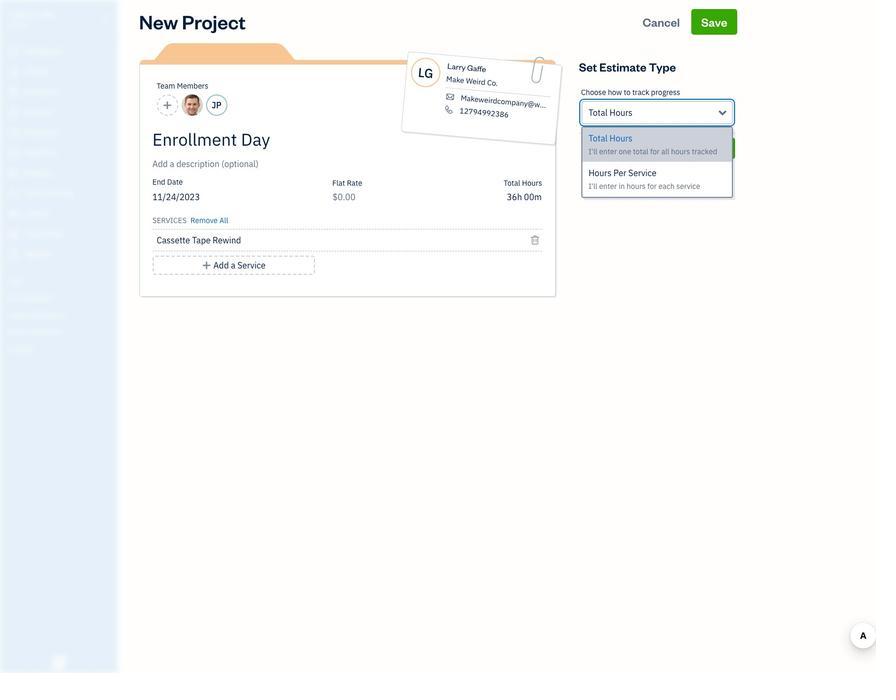 Task type: vqa. For each thing, say whether or not it's contained in the screenshot.
Amount (USD) "text box"
yes



Task type: describe. For each thing, give the bounding box(es) containing it.
Project Name text field
[[152, 129, 446, 150]]

makeweirdcompany@weird.co
[[460, 93, 563, 112]]

total hours i'll enter one total for all hours tracked
[[589, 133, 718, 156]]

service
[[677, 182, 701, 191]]

hours per service i'll enter in hours for each service
[[589, 168, 701, 191]]

estimate image
[[7, 87, 20, 98]]

invoice image
[[7, 107, 20, 118]]

money image
[[7, 209, 20, 220]]

all
[[662, 147, 670, 156]]

total
[[633, 147, 649, 156]]

End date in  format text field
[[152, 192, 282, 202]]

Project Description text field
[[152, 158, 446, 170]]

choose
[[581, 88, 606, 97]]

Hourly Budget text field
[[507, 192, 542, 202]]

type
[[649, 59, 676, 74]]

flat
[[332, 178, 345, 188]]

1 vertical spatial cancel button
[[579, 138, 686, 159]]

1 vertical spatial total hours
[[504, 178, 542, 188]]

apps image
[[8, 277, 114, 285]]

cassette tape rewind
[[157, 235, 241, 246]]

list box containing total hours
[[582, 128, 732, 197]]

add a service
[[214, 260, 266, 271]]

cassette
[[157, 235, 190, 246]]

dashboard image
[[7, 46, 20, 57]]

services
[[152, 216, 187, 225]]

larry gaffe make weird co.
[[446, 61, 498, 88]]

co.
[[487, 78, 498, 88]]

phone image
[[443, 105, 455, 114]]

all
[[219, 216, 228, 225]]

remove project service image
[[530, 234, 540, 247]]

bank connections image
[[8, 328, 114, 336]]

2 vertical spatial total
[[504, 178, 520, 188]]

end date
[[152, 177, 183, 187]]

payment image
[[7, 128, 20, 138]]

done button
[[693, 138, 735, 159]]

to
[[624, 88, 631, 97]]

new
[[139, 9, 178, 34]]

set
[[579, 59, 597, 74]]

Amount (USD) text field
[[332, 192, 356, 202]]

12794992386
[[459, 106, 509, 120]]

hours inside estimate type field
[[610, 107, 633, 118]]

save
[[701, 14, 728, 29]]

expense image
[[7, 148, 20, 159]]

plus image
[[202, 259, 212, 272]]

each
[[659, 182, 675, 191]]

team members
[[157, 81, 208, 91]]

hours inside total hours i'll enter one total for all hours tracked
[[671, 147, 690, 156]]

project image
[[7, 168, 20, 179]]

choose how to track progress element
[[579, 80, 735, 134]]

progress
[[651, 88, 681, 97]]

envelope image
[[444, 92, 456, 102]]

tape
[[192, 235, 211, 246]]

a
[[231, 260, 236, 271]]

how
[[608, 88, 622, 97]]



Task type: locate. For each thing, give the bounding box(es) containing it.
inc
[[41, 10, 56, 20]]

1 enter from the top
[[599, 147, 617, 156]]

0 vertical spatial hours
[[671, 147, 690, 156]]

total inside total hours i'll enter one total for all hours tracked
[[589, 133, 608, 144]]

cancel up per
[[617, 142, 648, 154]]

make
[[446, 74, 465, 85]]

service inside the hours per service i'll enter in hours for each service
[[629, 168, 657, 178]]

2 enter from the top
[[599, 182, 617, 191]]

remove
[[191, 216, 218, 225]]

hours
[[610, 107, 633, 118], [610, 133, 633, 144], [589, 168, 612, 178], [522, 178, 542, 188]]

for inside total hours i'll enter one total for all hours tracked
[[650, 147, 660, 156]]

0 horizontal spatial hours
[[627, 182, 646, 191]]

turtle
[[9, 10, 39, 20]]

for
[[650, 147, 660, 156], [648, 182, 657, 191]]

0 vertical spatial i'll
[[589, 147, 598, 156]]

service for a
[[238, 260, 266, 271]]

end
[[152, 177, 165, 187]]

total hours inside estimate type field
[[589, 107, 633, 118]]

i'll
[[589, 147, 598, 156], [589, 182, 598, 191]]

larry
[[447, 61, 466, 73]]

add team member image
[[163, 99, 172, 112]]

save button
[[692, 9, 737, 35]]

rate
[[347, 178, 362, 188]]

1 vertical spatial enter
[[599, 182, 617, 191]]

chart image
[[7, 229, 20, 240]]

add
[[214, 260, 229, 271]]

enter left the one
[[599, 147, 617, 156]]

hours left per
[[589, 168, 612, 178]]

rewind
[[213, 235, 241, 246]]

0 horizontal spatial service
[[238, 260, 266, 271]]

tracked
[[692, 147, 718, 156]]

hours inside total hours i'll enter one total for all hours tracked
[[610, 133, 633, 144]]

1 vertical spatial i'll
[[589, 182, 598, 191]]

2 i'll from the top
[[589, 182, 598, 191]]

list box
[[582, 128, 732, 197]]

lg
[[417, 63, 434, 82]]

report image
[[7, 249, 20, 260]]

service
[[629, 168, 657, 178], [238, 260, 266, 271]]

main element
[[0, 0, 144, 673]]

cancel button up per
[[579, 138, 686, 159]]

1 vertical spatial for
[[648, 182, 657, 191]]

hours down to
[[610, 107, 633, 118]]

enter inside the hours per service i'll enter in hours for each service
[[599, 182, 617, 191]]

team members image
[[8, 294, 114, 302]]

i'll left the one
[[589, 147, 598, 156]]

i'll left in
[[589, 182, 598, 191]]

turtle inc owner
[[9, 10, 56, 29]]

total hours
[[589, 107, 633, 118], [504, 178, 542, 188]]

settings image
[[8, 345, 114, 354]]

enter inside total hours i'll enter one total for all hours tracked
[[599, 147, 617, 156]]

hours right in
[[627, 182, 646, 191]]

cancel button up type
[[633, 9, 690, 35]]

0 vertical spatial total
[[589, 107, 608, 118]]

members
[[177, 81, 208, 91]]

hours per service option
[[582, 162, 732, 197]]

date
[[167, 177, 183, 187]]

Estimate Type field
[[581, 101, 733, 124]]

for inside the hours per service i'll enter in hours for each service
[[648, 182, 657, 191]]

enter
[[599, 147, 617, 156], [599, 182, 617, 191]]

weird
[[465, 76, 486, 87]]

0 vertical spatial for
[[650, 147, 660, 156]]

i'll inside the hours per service i'll enter in hours for each service
[[589, 182, 598, 191]]

total
[[589, 107, 608, 118], [589, 133, 608, 144], [504, 178, 520, 188]]

1 horizontal spatial hours
[[671, 147, 690, 156]]

hours
[[671, 147, 690, 156], [627, 182, 646, 191]]

hours up hourly budget 'text box'
[[522, 178, 542, 188]]

track
[[633, 88, 650, 97]]

add a service button
[[152, 256, 315, 275]]

flat rate
[[332, 178, 362, 188]]

service for per
[[629, 168, 657, 178]]

new project
[[139, 9, 246, 34]]

for left each
[[648, 182, 657, 191]]

gaffe
[[467, 63, 486, 74]]

0 vertical spatial enter
[[599, 147, 617, 156]]

1 horizontal spatial service
[[629, 168, 657, 178]]

1 vertical spatial cancel
[[617, 142, 648, 154]]

hours up the one
[[610, 133, 633, 144]]

cancel button
[[633, 9, 690, 35], [579, 138, 686, 159]]

in
[[619, 182, 625, 191]]

choose how to track progress
[[581, 88, 681, 97]]

owner
[[9, 21, 28, 29]]

remove all button
[[188, 212, 228, 227]]

freshbooks image
[[50, 656, 67, 669]]

client image
[[7, 67, 20, 77]]

estimate
[[600, 59, 647, 74]]

set estimate type
[[579, 59, 676, 74]]

0 horizontal spatial total hours
[[504, 178, 542, 188]]

i'll inside total hours i'll enter one total for all hours tracked
[[589, 147, 598, 156]]

total inside estimate type field
[[589, 107, 608, 118]]

timer image
[[7, 189, 20, 199]]

service right a
[[238, 260, 266, 271]]

1 vertical spatial service
[[238, 260, 266, 271]]

1 vertical spatial hours
[[627, 182, 646, 191]]

hours inside the hours per service i'll enter in hours for each service
[[589, 168, 612, 178]]

project
[[182, 9, 246, 34]]

0 vertical spatial service
[[629, 168, 657, 178]]

services remove all
[[152, 216, 228, 225]]

total hours down how
[[589, 107, 633, 118]]

total hours option
[[582, 128, 732, 162]]

one
[[619, 147, 632, 156]]

service inside button
[[238, 260, 266, 271]]

hours inside the hours per service i'll enter in hours for each service
[[627, 182, 646, 191]]

enter left in
[[599, 182, 617, 191]]

cancel up type
[[643, 14, 680, 29]]

total hours up hourly budget 'text box'
[[504, 178, 542, 188]]

cancel
[[643, 14, 680, 29], [617, 142, 648, 154]]

1 vertical spatial total
[[589, 133, 608, 144]]

per
[[614, 168, 627, 178]]

0 vertical spatial cancel button
[[633, 9, 690, 35]]

done
[[702, 142, 726, 154]]

1 horizontal spatial total hours
[[589, 107, 633, 118]]

0 vertical spatial total hours
[[589, 107, 633, 118]]

jp
[[212, 100, 222, 111]]

service down total
[[629, 168, 657, 178]]

items and services image
[[8, 311, 114, 319]]

hours right all
[[671, 147, 690, 156]]

team
[[157, 81, 175, 91]]

0 vertical spatial cancel
[[643, 14, 680, 29]]

for left all
[[650, 147, 660, 156]]

1 i'll from the top
[[589, 147, 598, 156]]



